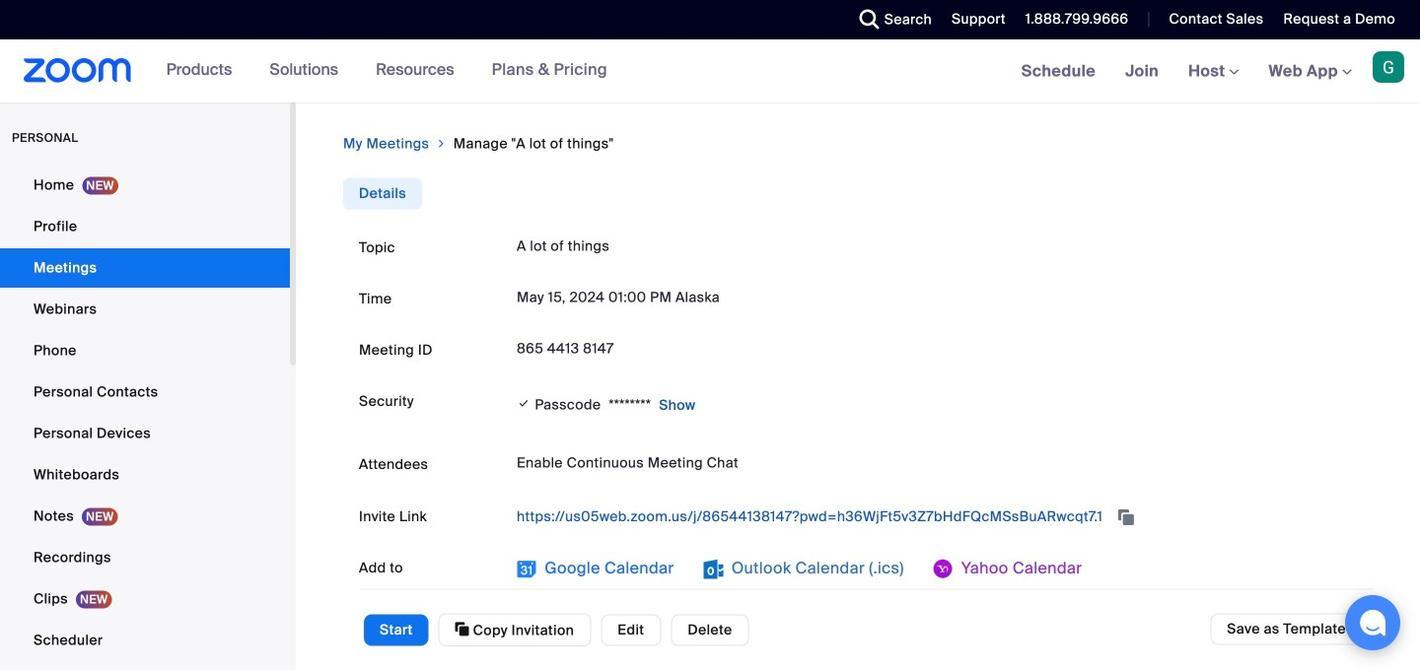 Task type: vqa. For each thing, say whether or not it's contained in the screenshot.
Search Settings text box
no



Task type: locate. For each thing, give the bounding box(es) containing it.
application
[[517, 502, 1357, 533]]

add to outlook calendar (.ics) image
[[704, 560, 724, 580]]

manage a lot of things navigation
[[343, 134, 1373, 154]]

add to google calendar image
[[517, 560, 537, 580]]

add to yahoo calendar image
[[934, 560, 954, 580]]

checked image
[[517, 394, 531, 414]]

banner
[[0, 39, 1420, 104]]

right image
[[435, 134, 448, 154]]

profile picture image
[[1373, 51, 1405, 83]]

tab
[[343, 178, 422, 210]]

open chat image
[[1359, 610, 1387, 637]]



Task type: describe. For each thing, give the bounding box(es) containing it.
personal menu menu
[[0, 166, 290, 671]]

meetings navigation
[[1007, 39, 1420, 104]]

copy image
[[455, 621, 469, 639]]

manage my meeting tab control tab list
[[343, 178, 422, 210]]

product information navigation
[[132, 39, 622, 103]]

zoom logo image
[[24, 58, 132, 83]]



